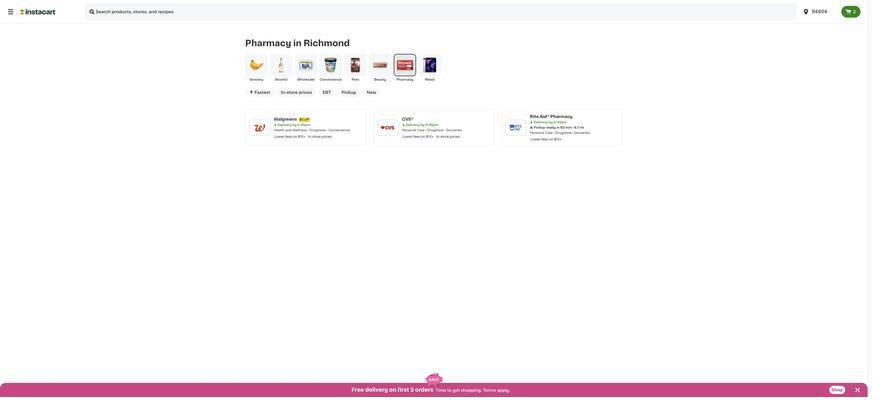 Task type: vqa. For each thing, say whether or not it's contained in the screenshot.
Costco for Costco Business Center
no



Task type: describe. For each thing, give the bounding box(es) containing it.
in-store prices
[[281, 90, 312, 95]]

0 horizontal spatial 5:45pm
[[297, 123, 310, 127]]

new
[[367, 90, 376, 95]]

2
[[853, 10, 856, 14]]

wholesale
[[297, 78, 315, 81]]

store inside "in-store prices" button
[[287, 90, 298, 95]]

fees for care
[[413, 135, 420, 139]]

0 horizontal spatial delivery by 5:45pm
[[278, 123, 310, 127]]

cvs®
[[402, 117, 414, 121]]

in- inside button
[[281, 90, 287, 95]]

1 horizontal spatial care
[[545, 131, 553, 135]]

2 horizontal spatial $10+
[[554, 138, 562, 141]]

2 horizontal spatial lower
[[531, 138, 541, 141]]

lower for personal
[[403, 135, 413, 139]]

convenience button
[[320, 54, 342, 82]]

1 horizontal spatial personal care drugstore groceries
[[530, 131, 590, 135]]

$10+ for wellness
[[298, 135, 306, 139]]

to
[[447, 389, 452, 393]]

health
[[274, 129, 285, 132]]

ebt
[[323, 90, 331, 95]]

prices inside "in-store prices" button
[[299, 90, 312, 95]]

pickup ready in 60 min
[[534, 126, 572, 129]]

terms
[[483, 389, 496, 393]]

in- for personal
[[436, 135, 441, 139]]

94804 button
[[803, 4, 838, 20]]

pets button
[[344, 54, 367, 82]]

prices for personal care
[[450, 135, 460, 139]]

1 vertical spatial convenience
[[328, 129, 350, 132]]

ebt button
[[319, 88, 335, 97]]

walgreens $5 off
[[274, 117, 309, 121]]

3
[[410, 388, 414, 393]]

6.7 mi
[[574, 126, 584, 129]]

0 horizontal spatial drugstore
[[309, 129, 326, 132]]

Search field
[[85, 4, 797, 20]]

lower for health
[[274, 135, 284, 139]]

alcohol button
[[270, 54, 292, 82]]

walgreens logo image
[[252, 120, 267, 136]]

store for health
[[312, 135, 321, 139]]

pets
[[352, 78, 359, 81]]

pharmacy for pharmacy
[[397, 78, 414, 81]]

aid®
[[540, 115, 550, 119]]

grocery button
[[245, 54, 268, 82]]

min
[[566, 126, 572, 129]]

and
[[285, 129, 292, 132]]

rite
[[530, 115, 539, 119]]

1 vertical spatial in
[[557, 126, 560, 129]]

shopping.
[[461, 389, 482, 393]]

delivery by 5:45pm for cvs®
[[406, 123, 439, 127]]

free
[[352, 388, 364, 393]]

1 horizontal spatial groceries
[[574, 131, 590, 135]]

pickup button
[[338, 88, 360, 97]]

cvs® logo image
[[380, 120, 396, 136]]

walgreens
[[274, 117, 297, 121]]

shop
[[832, 389, 843, 393]]

beauty
[[374, 78, 386, 81]]

pharmacy in richmond
[[245, 39, 350, 48]]

fastest
[[255, 90, 270, 95]]

by for cvs®
[[421, 123, 425, 127]]

2 horizontal spatial drugstore
[[555, 131, 572, 135]]

off
[[304, 118, 309, 121]]

pharmacy button
[[394, 54, 416, 82]]

2 button
[[842, 6, 861, 18]]

wholesale button
[[295, 54, 317, 82]]

2 horizontal spatial fees
[[541, 138, 549, 141]]

0 horizontal spatial personal
[[402, 129, 416, 132]]

shop button
[[829, 386, 845, 395]]

beauty button
[[369, 54, 391, 82]]



Task type: locate. For each thing, give the bounding box(es) containing it.
1 horizontal spatial in
[[557, 126, 560, 129]]

0 vertical spatial in
[[293, 39, 302, 48]]

pharmacy
[[245, 39, 291, 48], [397, 78, 414, 81], [550, 115, 573, 119]]

lower down the cvs® on the left top
[[403, 135, 413, 139]]

1 horizontal spatial in-
[[308, 135, 312, 139]]

fees for and
[[285, 135, 292, 139]]

1 horizontal spatial prices
[[322, 135, 332, 139]]

2 horizontal spatial delivery by 5:45pm
[[534, 121, 567, 124]]

2 horizontal spatial store
[[441, 135, 449, 139]]

personal care drugstore groceries down 60
[[530, 131, 590, 135]]

lower
[[274, 135, 284, 139], [403, 135, 413, 139], [531, 138, 541, 141]]

groceries
[[446, 129, 462, 132], [574, 131, 590, 135]]

2 horizontal spatial in-
[[436, 135, 441, 139]]

None search field
[[85, 4, 797, 20]]

prices
[[299, 90, 312, 95], [322, 135, 332, 139], [450, 135, 460, 139]]

1 horizontal spatial pickup
[[534, 126, 545, 129]]

mi
[[580, 126, 584, 129]]

1 horizontal spatial fees
[[413, 135, 420, 139]]

store for personal
[[441, 135, 449, 139]]

delivery by 5:45pm down the cvs® on the left top
[[406, 123, 439, 127]]

0 vertical spatial pickup
[[342, 90, 356, 95]]

pharmacy for pharmacy in richmond
[[245, 39, 291, 48]]

94804
[[812, 9, 827, 14]]

0 horizontal spatial groceries
[[446, 129, 462, 132]]

lower down health
[[274, 135, 284, 139]]

pickup down pets
[[342, 90, 356, 95]]

0 horizontal spatial prices
[[299, 90, 312, 95]]

free delivery on first 3 orders time to get shopping. terms apply.
[[352, 388, 510, 393]]

5:45pm for rite aid® pharmacy
[[554, 121, 567, 124]]

0 horizontal spatial lower fees on $10+ in-store prices
[[274, 135, 332, 139]]

instacart logo image
[[20, 8, 55, 15]]

5:45pm for cvs®
[[426, 123, 439, 127]]

save image
[[425, 373, 443, 387]]

in- for health
[[308, 135, 312, 139]]

0 horizontal spatial lower
[[274, 135, 284, 139]]

in
[[293, 39, 302, 48], [557, 126, 560, 129]]

1 lower fees on $10+ in-store prices from the left
[[274, 135, 332, 139]]

health and wellness drugstore convenience
[[274, 129, 350, 132]]

2 horizontal spatial pharmacy
[[550, 115, 573, 119]]

1 horizontal spatial lower
[[403, 135, 413, 139]]

pickup inside button
[[342, 90, 356, 95]]

fees down ready
[[541, 138, 549, 141]]

pharmacy up grocery button
[[245, 39, 291, 48]]

ready
[[546, 126, 556, 129]]

2 horizontal spatial delivery
[[534, 121, 548, 124]]

1 horizontal spatial store
[[312, 135, 321, 139]]

lower fees on $10+ in-store prices down the cvs® on the left top
[[403, 135, 460, 139]]

on
[[293, 135, 297, 139], [421, 135, 425, 139], [549, 138, 554, 141], [389, 388, 396, 393]]

pharmacy right beauty
[[397, 78, 414, 81]]

0 horizontal spatial delivery
[[278, 123, 292, 127]]

0 vertical spatial pharmacy
[[245, 39, 291, 48]]

0 horizontal spatial by
[[292, 123, 297, 127]]

0 horizontal spatial pharmacy
[[245, 39, 291, 48]]

personal care drugstore groceries down the cvs® on the left top
[[402, 129, 462, 132]]

pharmacy up 60
[[550, 115, 573, 119]]

fees down and at the top
[[285, 135, 292, 139]]

grocery
[[250, 78, 263, 81]]

personal up lower fees on $10+ in the top right of the page
[[530, 131, 544, 135]]

retail
[[425, 78, 435, 81]]

2 vertical spatial pharmacy
[[550, 115, 573, 119]]

rite aid® pharmacy
[[530, 115, 573, 119]]

delivery by 5:45pm down walgreens $5 off
[[278, 123, 310, 127]]

pickup left ready
[[534, 126, 545, 129]]

2 horizontal spatial prices
[[450, 135, 460, 139]]

lower down pickup ready in 60 min
[[531, 138, 541, 141]]

1 horizontal spatial drugstore
[[427, 129, 444, 132]]

delivery by 5:45pm for rite aid® pharmacy
[[534, 121, 567, 124]]

$10+
[[298, 135, 306, 139], [426, 135, 434, 139], [554, 138, 562, 141]]

lower fees on $10+ in-store prices for wellness
[[274, 135, 332, 139]]

pickup
[[342, 90, 356, 95], [534, 126, 545, 129]]

close image
[[854, 387, 861, 394]]

1 horizontal spatial $10+
[[426, 135, 434, 139]]

0 horizontal spatial store
[[287, 90, 298, 95]]

0 horizontal spatial personal care drugstore groceries
[[402, 129, 462, 132]]

delivery by 5:45pm up ready
[[534, 121, 567, 124]]

in-store prices button
[[277, 88, 316, 97]]

get
[[453, 389, 460, 393]]

0 horizontal spatial care
[[417, 129, 425, 132]]

delivery for rite aid® pharmacy
[[534, 121, 548, 124]]

personal
[[402, 129, 416, 132], [530, 131, 544, 135]]

0 horizontal spatial $10+
[[298, 135, 306, 139]]

by
[[549, 121, 553, 124], [292, 123, 297, 127], [421, 123, 425, 127]]

delivery for cvs®
[[406, 123, 420, 127]]

personal care drugstore groceries
[[402, 129, 462, 132], [530, 131, 590, 135]]

1 horizontal spatial by
[[421, 123, 425, 127]]

1 vertical spatial pickup
[[534, 126, 545, 129]]

0 horizontal spatial in
[[293, 39, 302, 48]]

pharmacy inside button
[[397, 78, 414, 81]]

0 horizontal spatial fees
[[285, 135, 292, 139]]

0 horizontal spatial pickup
[[342, 90, 356, 95]]

in up wholesale button
[[293, 39, 302, 48]]

1 horizontal spatial delivery by 5:45pm
[[406, 123, 439, 127]]

0 vertical spatial convenience
[[320, 78, 342, 81]]

new button
[[363, 88, 380, 97]]

1 horizontal spatial delivery
[[406, 123, 420, 127]]

delivery down the cvs® on the left top
[[406, 123, 420, 127]]

$10+ for drugstore
[[426, 135, 434, 139]]

lower fees on $10+ in-store prices for drugstore
[[403, 135, 460, 139]]

in-
[[281, 90, 287, 95], [308, 135, 312, 139], [436, 135, 441, 139]]

time
[[436, 389, 446, 393]]

2 lower fees on $10+ in-store prices from the left
[[403, 135, 460, 139]]

94804 button
[[799, 4, 842, 20]]

1 horizontal spatial lower fees on $10+ in-store prices
[[403, 135, 460, 139]]

$5
[[299, 118, 304, 121]]

rite aid® pharmacy logo image
[[508, 120, 524, 136]]

wellness
[[292, 129, 307, 132]]

delivery down walgreens
[[278, 123, 292, 127]]

alcohol
[[275, 78, 288, 81]]

first
[[398, 388, 409, 393]]

6.7
[[574, 126, 579, 129]]

2 horizontal spatial by
[[549, 121, 553, 124]]

delivery down aid®
[[534, 121, 548, 124]]

1 horizontal spatial 5:45pm
[[426, 123, 439, 127]]

convenience inside button
[[320, 78, 342, 81]]

0 horizontal spatial in-
[[281, 90, 287, 95]]

lower fees on $10+ in-store prices down wellness
[[274, 135, 332, 139]]

prices for health and wellness
[[322, 135, 332, 139]]

convenience
[[320, 78, 342, 81], [328, 129, 350, 132]]

60
[[560, 126, 565, 129]]

5:45pm
[[554, 121, 567, 124], [297, 123, 310, 127], [426, 123, 439, 127]]

1 horizontal spatial pharmacy
[[397, 78, 414, 81]]

pickup for pickup
[[342, 90, 356, 95]]

retail button
[[419, 54, 441, 82]]

1 horizontal spatial personal
[[530, 131, 544, 135]]

2 horizontal spatial 5:45pm
[[554, 121, 567, 124]]

lower fees on $10+
[[531, 138, 562, 141]]

pickup for pickup ready in 60 min
[[534, 126, 545, 129]]

richmond
[[304, 39, 350, 48]]

store
[[287, 90, 298, 95], [312, 135, 321, 139], [441, 135, 449, 139]]

apply.
[[497, 389, 510, 393]]

delivery
[[534, 121, 548, 124], [278, 123, 292, 127], [406, 123, 420, 127]]

pharmacy in richmond main content
[[0, 24, 868, 398]]

in left 60
[[557, 126, 560, 129]]

delivery
[[365, 388, 388, 393]]

fastest button
[[245, 88, 274, 97]]

fees
[[285, 135, 292, 139], [413, 135, 420, 139], [541, 138, 549, 141]]

lower fees on $10+ in-store prices
[[274, 135, 332, 139], [403, 135, 460, 139]]

personal down the cvs® on the left top
[[402, 129, 416, 132]]

drugstore
[[309, 129, 326, 132], [427, 129, 444, 132], [555, 131, 572, 135]]

orders
[[415, 388, 433, 393]]

fees down the cvs® on the left top
[[413, 135, 420, 139]]

delivery by 5:45pm
[[534, 121, 567, 124], [278, 123, 310, 127], [406, 123, 439, 127]]

by for rite aid® pharmacy
[[549, 121, 553, 124]]

care
[[417, 129, 425, 132], [545, 131, 553, 135]]

1 vertical spatial pharmacy
[[397, 78, 414, 81]]



